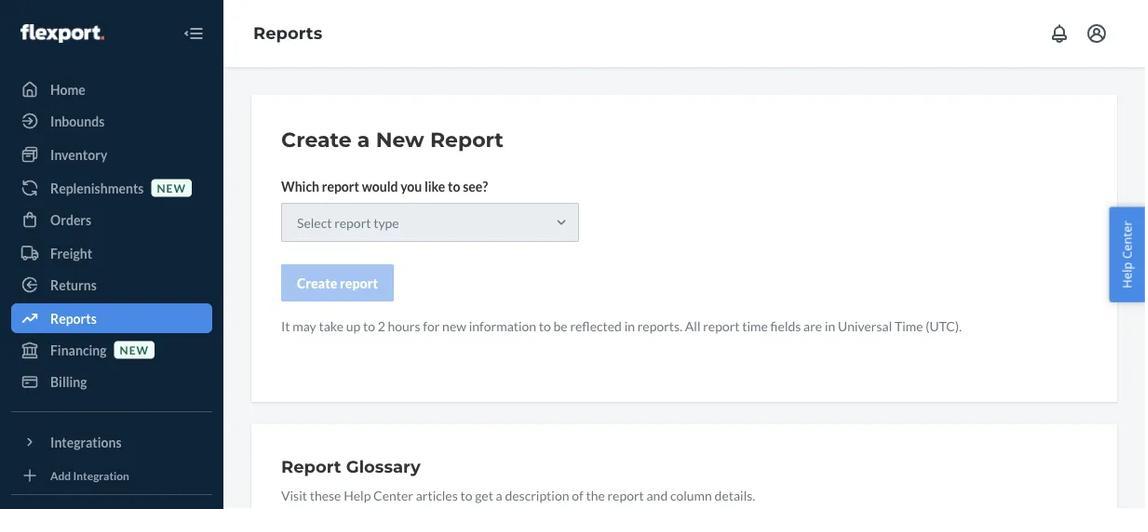 Task type: vqa. For each thing, say whether or not it's contained in the screenshot.
(Non
no



Task type: describe. For each thing, give the bounding box(es) containing it.
returns
[[50, 277, 97, 293]]

column
[[671, 488, 713, 504]]

flexport logo image
[[20, 24, 104, 43]]

financing
[[50, 342, 107, 358]]

report left the would
[[322, 178, 360, 194]]

orders link
[[11, 205, 212, 235]]

0 vertical spatial reports
[[253, 23, 323, 43]]

2
[[378, 318, 385, 334]]

and
[[647, 488, 668, 504]]

see?
[[463, 178, 488, 194]]

to left be
[[539, 318, 551, 334]]

new for replenishments
[[157, 181, 186, 195]]

1 vertical spatial report
[[281, 456, 342, 477]]

report inside button
[[340, 275, 378, 291]]

help center
[[1119, 221, 1136, 289]]

orders
[[50, 212, 91, 228]]

create for create a new report
[[281, 127, 352, 152]]

add integration
[[50, 469, 129, 482]]

help inside button
[[1119, 262, 1136, 289]]

1 vertical spatial new
[[443, 318, 467, 334]]

2 in from the left
[[825, 318, 836, 334]]

1 in from the left
[[625, 318, 635, 334]]

billing
[[50, 374, 87, 390]]

inbounds
[[50, 113, 105, 129]]

0 vertical spatial a
[[358, 127, 370, 152]]

to left 2
[[363, 318, 375, 334]]

home link
[[11, 75, 212, 104]]

which
[[281, 178, 320, 194]]

close navigation image
[[183, 22, 205, 45]]

0 vertical spatial report
[[430, 127, 504, 152]]

inbounds link
[[11, 106, 212, 136]]

help center button
[[1110, 207, 1146, 303]]

would
[[362, 178, 398, 194]]

visit these help center articles to get a description of the report and column details.
[[281, 488, 756, 504]]

time
[[743, 318, 768, 334]]

(utc).
[[926, 318, 962, 334]]

may
[[293, 318, 317, 334]]

glossary
[[346, 456, 421, 477]]

new
[[376, 127, 425, 152]]

freight link
[[11, 238, 212, 268]]

visit
[[281, 488, 307, 504]]

create report
[[297, 275, 378, 291]]

description
[[505, 488, 570, 504]]

universal
[[838, 318, 893, 334]]

it
[[281, 318, 290, 334]]

the
[[586, 488, 605, 504]]

inventory
[[50, 147, 107, 163]]

time
[[895, 318, 924, 334]]

create report button
[[281, 265, 394, 302]]

are
[[804, 318, 823, 334]]

report right all
[[704, 318, 740, 334]]



Task type: locate. For each thing, give the bounding box(es) containing it.
report
[[430, 127, 504, 152], [281, 456, 342, 477]]

inventory link
[[11, 140, 212, 170]]

like
[[425, 178, 446, 194]]

a right 'get'
[[496, 488, 503, 504]]

take
[[319, 318, 344, 334]]

for
[[423, 318, 440, 334]]

report up up
[[340, 275, 378, 291]]

create
[[281, 127, 352, 152], [297, 275, 338, 291]]

1 horizontal spatial new
[[157, 181, 186, 195]]

reflected
[[570, 318, 622, 334]]

0 vertical spatial create
[[281, 127, 352, 152]]

which report would you like to see?
[[281, 178, 488, 194]]

integrations button
[[11, 428, 212, 457]]

to
[[448, 178, 461, 194], [363, 318, 375, 334], [539, 318, 551, 334], [461, 488, 473, 504]]

create a new report
[[281, 127, 504, 152]]

1 vertical spatial reports link
[[11, 304, 212, 334]]

help
[[1119, 262, 1136, 289], [344, 488, 371, 504]]

to right like
[[448, 178, 461, 194]]

0 vertical spatial new
[[157, 181, 186, 195]]

information
[[469, 318, 537, 334]]

new up billing link
[[120, 343, 149, 357]]

be
[[554, 318, 568, 334]]

all
[[685, 318, 701, 334]]

0 horizontal spatial report
[[281, 456, 342, 477]]

new for financing
[[120, 343, 149, 357]]

returns link
[[11, 270, 212, 300]]

a left new
[[358, 127, 370, 152]]

freight
[[50, 245, 92, 261]]

add integration link
[[11, 465, 212, 487]]

in
[[625, 318, 635, 334], [825, 318, 836, 334]]

report right the
[[608, 488, 644, 504]]

report up see?
[[430, 127, 504, 152]]

reports.
[[638, 318, 683, 334]]

reports
[[253, 23, 323, 43], [50, 311, 97, 327]]

create inside button
[[297, 275, 338, 291]]

home
[[50, 82, 86, 97]]

articles
[[416, 488, 458, 504]]

0 horizontal spatial center
[[374, 488, 414, 504]]

to left 'get'
[[461, 488, 473, 504]]

1 vertical spatial help
[[344, 488, 371, 504]]

up
[[346, 318, 361, 334]]

create for create report
[[297, 275, 338, 291]]

open account menu image
[[1086, 22, 1109, 45]]

these
[[310, 488, 341, 504]]

0 horizontal spatial new
[[120, 343, 149, 357]]

0 vertical spatial reports link
[[253, 23, 323, 43]]

a
[[358, 127, 370, 152], [496, 488, 503, 504]]

hours
[[388, 318, 421, 334]]

report up the these
[[281, 456, 342, 477]]

1 vertical spatial center
[[374, 488, 414, 504]]

1 horizontal spatial help
[[1119, 262, 1136, 289]]

new up orders link
[[157, 181, 186, 195]]

0 vertical spatial help
[[1119, 262, 1136, 289]]

new
[[157, 181, 186, 195], [443, 318, 467, 334], [120, 343, 149, 357]]

2 vertical spatial new
[[120, 343, 149, 357]]

in left reports.
[[625, 318, 635, 334]]

create up which
[[281, 127, 352, 152]]

0 horizontal spatial help
[[344, 488, 371, 504]]

1 horizontal spatial reports link
[[253, 23, 323, 43]]

0 horizontal spatial a
[[358, 127, 370, 152]]

it may take up to 2 hours for new information to be reflected in reports. all report time fields are in universal time (utc).
[[281, 318, 962, 334]]

integrations
[[50, 435, 122, 450]]

0 horizontal spatial reports link
[[11, 304, 212, 334]]

1 horizontal spatial in
[[825, 318, 836, 334]]

1 vertical spatial create
[[297, 275, 338, 291]]

1 horizontal spatial a
[[496, 488, 503, 504]]

of
[[572, 488, 584, 504]]

1 vertical spatial reports
[[50, 311, 97, 327]]

get
[[475, 488, 494, 504]]

center
[[1119, 221, 1136, 259], [374, 488, 414, 504]]

0 horizontal spatial in
[[625, 318, 635, 334]]

0 horizontal spatial reports
[[50, 311, 97, 327]]

you
[[401, 178, 422, 194]]

in right are
[[825, 318, 836, 334]]

1 vertical spatial a
[[496, 488, 503, 504]]

2 horizontal spatial new
[[443, 318, 467, 334]]

0 vertical spatial center
[[1119, 221, 1136, 259]]

fields
[[771, 318, 802, 334]]

replenishments
[[50, 180, 144, 196]]

integration
[[73, 469, 129, 482]]

add
[[50, 469, 71, 482]]

report
[[322, 178, 360, 194], [340, 275, 378, 291], [704, 318, 740, 334], [608, 488, 644, 504]]

1 horizontal spatial report
[[430, 127, 504, 152]]

report glossary
[[281, 456, 421, 477]]

new right for
[[443, 318, 467, 334]]

billing link
[[11, 367, 212, 397]]

open notifications image
[[1049, 22, 1071, 45]]

create up may
[[297, 275, 338, 291]]

1 horizontal spatial reports
[[253, 23, 323, 43]]

1 horizontal spatial center
[[1119, 221, 1136, 259]]

reports link
[[253, 23, 323, 43], [11, 304, 212, 334]]

center inside the help center button
[[1119, 221, 1136, 259]]

details.
[[715, 488, 756, 504]]



